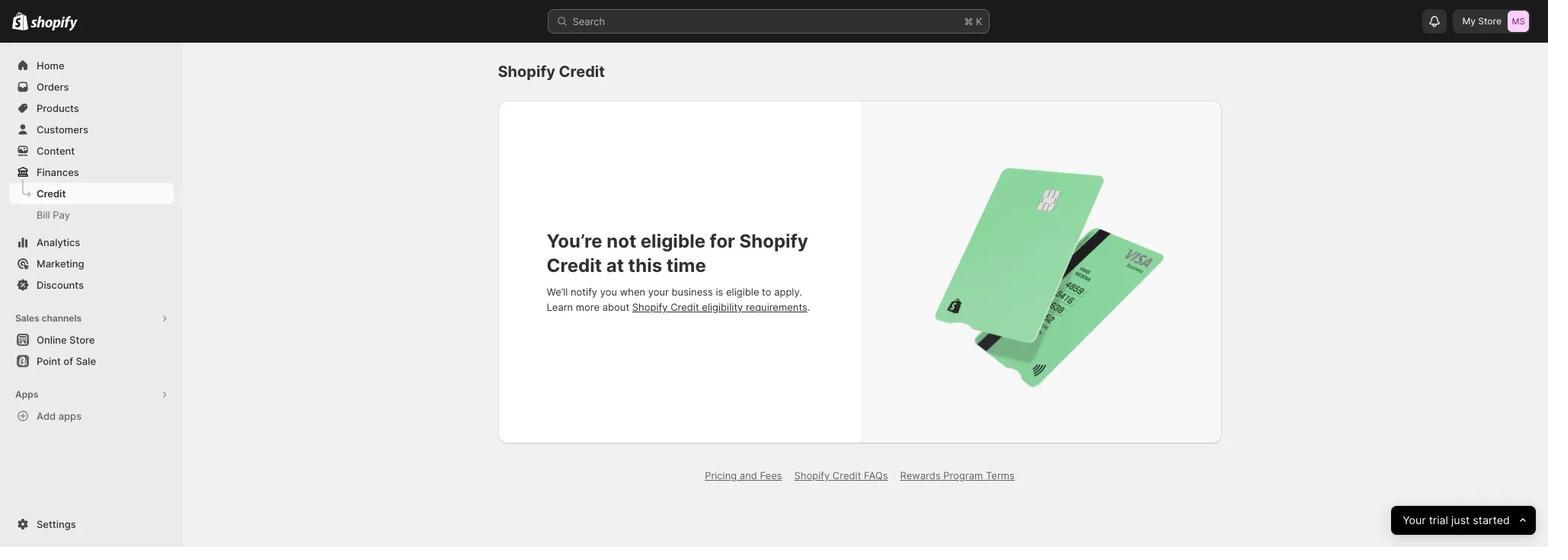 Task type: locate. For each thing, give the bounding box(es) containing it.
online
[[37, 334, 67, 346]]

credit for shopify credit faqs
[[833, 469, 861, 482]]

1 horizontal spatial store
[[1479, 15, 1502, 27]]

at
[[606, 255, 624, 277]]

faqs
[[864, 469, 888, 482]]

and
[[740, 469, 757, 482]]

credit down you're
[[547, 255, 602, 277]]

pricing and fees button
[[696, 465, 791, 486]]

discounts link
[[9, 274, 174, 296]]

more
[[576, 301, 600, 313]]

eligible up the time
[[641, 230, 706, 252]]

eligible inside we'll notify you when your business is eligible to apply. learn more about
[[726, 286, 759, 298]]

sales channels button
[[9, 308, 174, 329]]

store for my store
[[1479, 15, 1502, 27]]

store inside button
[[69, 334, 95, 346]]

not
[[607, 230, 636, 252]]

point of sale
[[37, 355, 96, 367]]

1 vertical spatial eligible
[[726, 286, 759, 298]]

0 horizontal spatial store
[[69, 334, 95, 346]]

eligible
[[641, 230, 706, 252], [726, 286, 759, 298]]

sales
[[15, 312, 39, 324]]

credit inside you're not eligible for shopify credit at this time
[[547, 255, 602, 277]]

store
[[1479, 15, 1502, 27], [69, 334, 95, 346]]

apps
[[58, 410, 82, 422]]

settings
[[37, 518, 76, 530]]

customers link
[[9, 119, 174, 140]]

my store
[[1463, 15, 1502, 27]]

rewards
[[900, 469, 941, 482]]

credit down search
[[559, 62, 605, 81]]

1 vertical spatial store
[[69, 334, 95, 346]]

0 vertical spatial eligible
[[641, 230, 706, 252]]

apps
[[15, 389, 38, 400]]

shopify credit faqs link
[[794, 469, 888, 482]]

channels
[[42, 312, 82, 324]]

credit for shopify credit eligibility requirements .
[[671, 301, 699, 313]]

credit link
[[9, 183, 174, 204]]

shopify credit
[[498, 62, 605, 81]]

pay
[[53, 209, 70, 221]]

your
[[1403, 513, 1426, 527]]

shopify inside you're not eligible for shopify credit at this time
[[740, 230, 809, 252]]

shopify for shopify credit eligibility requirements .
[[632, 301, 668, 313]]

shopify credit card image
[[889, 139, 1193, 405]]

products
[[37, 102, 79, 114]]

terms
[[986, 469, 1015, 482]]

credit
[[559, 62, 605, 81], [37, 187, 66, 200], [547, 255, 602, 277], [671, 301, 699, 313], [833, 469, 861, 482]]

shopify image
[[31, 16, 78, 31]]

time
[[667, 255, 706, 277]]

1 horizontal spatial eligible
[[726, 286, 759, 298]]

you're
[[547, 230, 603, 252]]

finances
[[37, 166, 79, 178]]

we'll notify you when your business is eligible to apply. learn more about
[[547, 286, 802, 313]]

shopify
[[498, 62, 555, 81], [740, 230, 809, 252], [632, 301, 668, 313], [794, 469, 830, 482]]

products link
[[9, 98, 174, 119]]

⌘
[[964, 15, 973, 27]]

your trial just started
[[1403, 513, 1510, 527]]

marketing
[[37, 258, 84, 270]]

we'll
[[547, 286, 568, 298]]

your trial just started button
[[1391, 506, 1536, 535]]

0 horizontal spatial eligible
[[641, 230, 706, 252]]

online store
[[37, 334, 95, 346]]

credit left faqs
[[833, 469, 861, 482]]

about
[[603, 301, 630, 313]]

content link
[[9, 140, 174, 162]]

store right my
[[1479, 15, 1502, 27]]

eligible right is
[[726, 286, 759, 298]]

0 vertical spatial store
[[1479, 15, 1502, 27]]

bill
[[37, 209, 50, 221]]

online store button
[[0, 329, 183, 351]]

k
[[976, 15, 983, 27]]

orders link
[[9, 76, 174, 98]]

customers
[[37, 123, 88, 136]]

trial
[[1429, 513, 1449, 527]]

store up the sale on the bottom of the page
[[69, 334, 95, 346]]

credit down business
[[671, 301, 699, 313]]



Task type: describe. For each thing, give the bounding box(es) containing it.
this
[[628, 255, 662, 277]]

shopify credit eligibility requirements link
[[632, 301, 808, 313]]

apps button
[[9, 384, 174, 405]]

requirements
[[746, 301, 808, 313]]

home
[[37, 59, 64, 72]]

sales channels
[[15, 312, 82, 324]]

point of sale link
[[9, 351, 174, 372]]

you're not eligible for shopify credit at this time
[[547, 230, 809, 277]]

learn
[[547, 301, 573, 313]]

my store image
[[1508, 11, 1529, 32]]

apply.
[[774, 286, 802, 298]]

home link
[[9, 55, 174, 76]]

for
[[710, 230, 735, 252]]

shopify for shopify credit
[[498, 62, 555, 81]]

bill pay link
[[9, 204, 174, 226]]

online store link
[[9, 329, 174, 351]]

rewards program terms
[[900, 469, 1015, 482]]

notify
[[571, 286, 598, 298]]

pricing and fees
[[705, 469, 782, 482]]

⌘ k
[[964, 15, 983, 27]]

credit up 'bill pay'
[[37, 187, 66, 200]]

discounts
[[37, 279, 84, 291]]

is
[[716, 286, 723, 298]]

rewards program terms link
[[900, 469, 1015, 482]]

shopify image
[[12, 12, 28, 30]]

just
[[1452, 513, 1470, 527]]

add apps
[[37, 410, 82, 422]]

shopify credit eligibility requirements .
[[632, 301, 810, 313]]

pricing
[[705, 469, 737, 482]]

.
[[808, 301, 810, 313]]

fees
[[760, 469, 782, 482]]

my
[[1463, 15, 1476, 27]]

started
[[1473, 513, 1510, 527]]

you
[[600, 286, 617, 298]]

your
[[648, 286, 669, 298]]

eligibility
[[702, 301, 743, 313]]

program
[[944, 469, 983, 482]]

orders
[[37, 81, 69, 93]]

settings link
[[9, 514, 174, 535]]

when
[[620, 286, 646, 298]]

business
[[672, 286, 713, 298]]

credit for shopify credit
[[559, 62, 605, 81]]

finances link
[[9, 162, 174, 183]]

of
[[64, 355, 73, 367]]

sale
[[76, 355, 96, 367]]

analytics link
[[9, 232, 174, 253]]

add
[[37, 410, 56, 422]]

content
[[37, 145, 75, 157]]

shopify for shopify credit faqs
[[794, 469, 830, 482]]

eligible inside you're not eligible for shopify credit at this time
[[641, 230, 706, 252]]

shopify credit faqs
[[794, 469, 888, 482]]

bill pay
[[37, 209, 70, 221]]

point of sale button
[[0, 351, 183, 372]]

to
[[762, 286, 772, 298]]

add apps button
[[9, 405, 174, 427]]

marketing link
[[9, 253, 174, 274]]

store for online store
[[69, 334, 95, 346]]

analytics
[[37, 236, 80, 248]]

search
[[573, 15, 605, 27]]

point
[[37, 355, 61, 367]]



Task type: vqa. For each thing, say whether or not it's contained in the screenshot.
Online Store 'button'
yes



